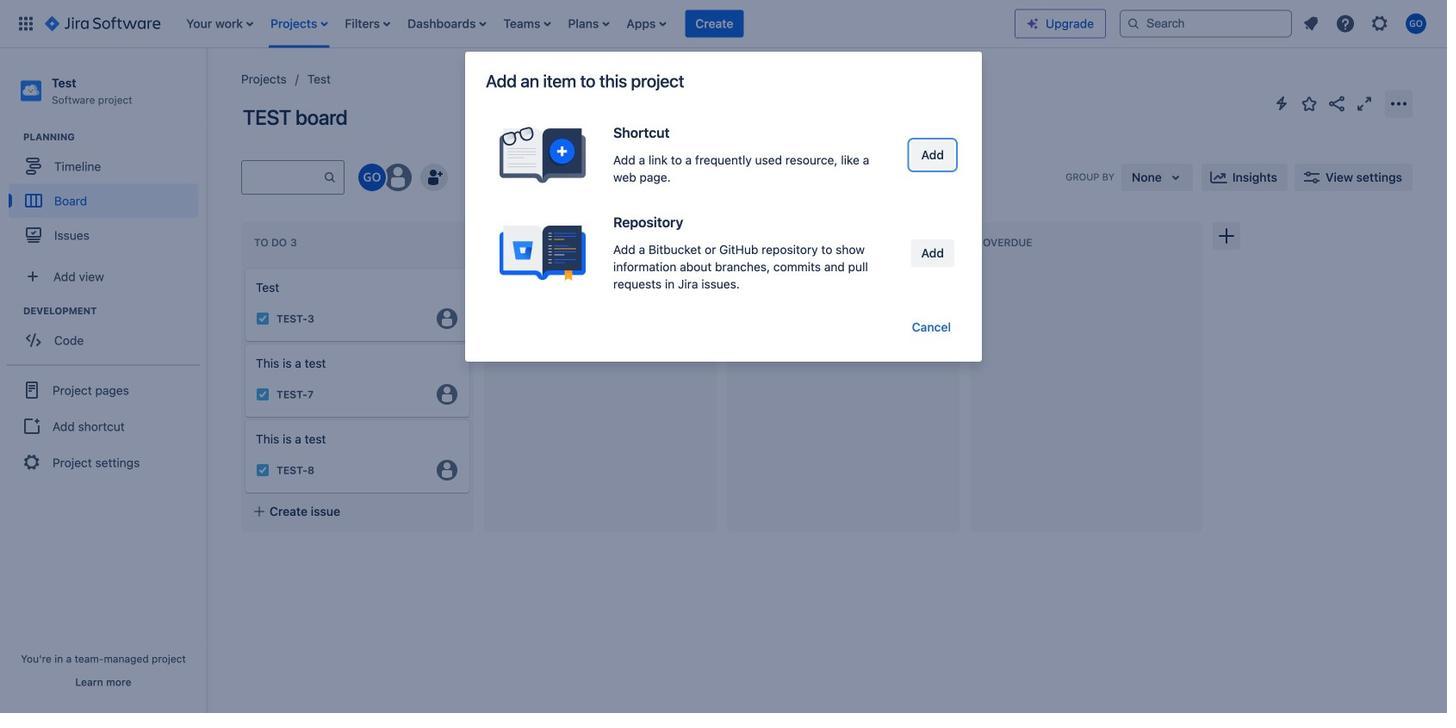 Task type: vqa. For each thing, say whether or not it's contained in the screenshot.
2nd Heading from the top of the Sidebar element
yes



Task type: locate. For each thing, give the bounding box(es) containing it.
group
[[9, 130, 206, 258], [9, 304, 206, 363], [7, 365, 200, 487]]

banner
[[0, 0, 1448, 48]]

1 vertical spatial group
[[9, 304, 206, 363]]

None search field
[[1120, 10, 1293, 37]]

list item
[[181, 0, 259, 48], [265, 0, 333, 48], [340, 0, 396, 48], [403, 0, 492, 48], [499, 0, 556, 48], [563, 0, 615, 48], [622, 0, 672, 48], [685, 0, 744, 48]]

1 vertical spatial task image
[[256, 388, 270, 402]]

0 vertical spatial task image
[[256, 312, 270, 326]]

1 heading from the top
[[23, 130, 206, 144]]

0 horizontal spatial list
[[178, 0, 1015, 48]]

dialog
[[465, 52, 982, 362]]

to do element
[[254, 237, 301, 249]]

task image
[[256, 312, 270, 326], [256, 388, 270, 402]]

jira software image
[[45, 13, 160, 34], [45, 13, 160, 34]]

1 vertical spatial heading
[[23, 304, 206, 318]]

1 list item from the left
[[181, 0, 259, 48]]

list
[[178, 0, 1015, 48], [1296, 8, 1437, 39]]

2 heading from the top
[[23, 304, 206, 318]]

2 vertical spatial group
[[7, 365, 200, 487]]

5 list item from the left
[[499, 0, 556, 48]]

Search field
[[1120, 10, 1293, 37]]

task image down to do element
[[256, 312, 270, 326]]

heading
[[23, 130, 206, 144], [23, 304, 206, 318]]

0 vertical spatial heading
[[23, 130, 206, 144]]

star test board image
[[1299, 93, 1320, 114]]

heading for group to the top
[[23, 130, 206, 144]]

Search this board text field
[[242, 162, 323, 193]]

task image up task image
[[256, 388, 270, 402]]



Task type: describe. For each thing, give the bounding box(es) containing it.
enter full screen image
[[1355, 93, 1375, 114]]

2 task image from the top
[[256, 388, 270, 402]]

0 vertical spatial group
[[9, 130, 206, 258]]

7 list item from the left
[[622, 0, 672, 48]]

3 list item from the left
[[340, 0, 396, 48]]

sidebar element
[[0, 48, 207, 714]]

task image
[[256, 464, 270, 477]]

in progress element
[[497, 237, 579, 249]]

search image
[[1127, 17, 1141, 31]]

1 horizontal spatial list
[[1296, 8, 1437, 39]]

add people image
[[424, 167, 445, 188]]

8 list item from the left
[[685, 0, 744, 48]]

create column image
[[1217, 226, 1237, 246]]

6 list item from the left
[[563, 0, 615, 48]]

4 list item from the left
[[403, 0, 492, 48]]

1 task image from the top
[[256, 312, 270, 326]]

2 list item from the left
[[265, 0, 333, 48]]

primary element
[[10, 0, 1015, 48]]

heading for group to the middle
[[23, 304, 206, 318]]



